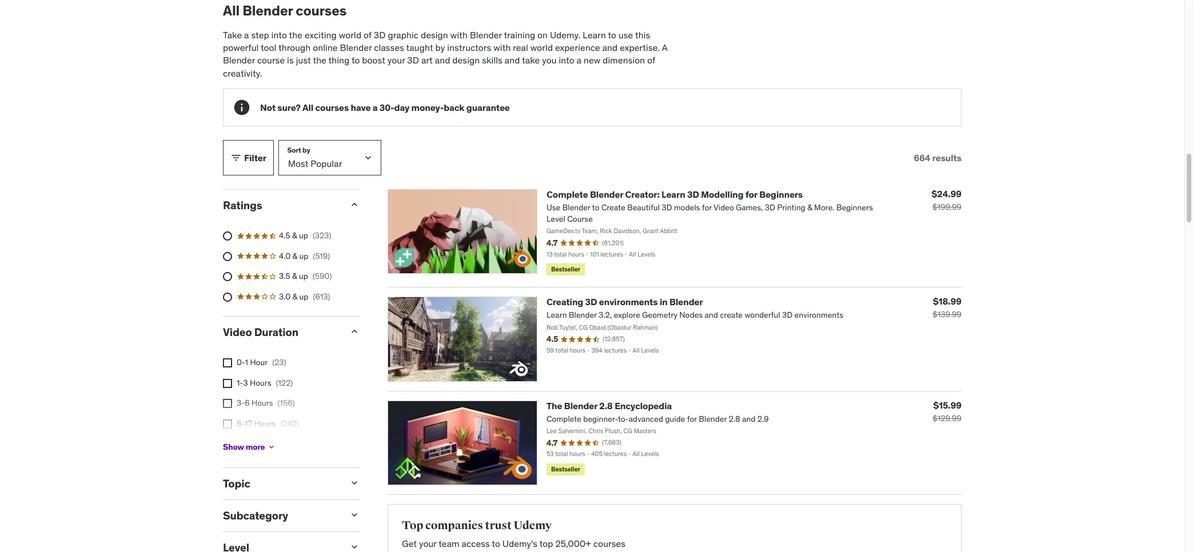 Task type: vqa. For each thing, say whether or not it's contained in the screenshot.


Task type: locate. For each thing, give the bounding box(es) containing it.
$15.99 $129.99
[[933, 399, 962, 423]]

up for 3.0 & up
[[299, 291, 309, 302]]

results
[[933, 152, 962, 163]]

& right 3.0
[[293, 291, 297, 302]]

the
[[289, 29, 303, 40], [313, 55, 327, 66]]

4.0
[[279, 251, 291, 261]]

1 horizontal spatial into
[[559, 55, 575, 66]]

for
[[746, 189, 758, 200]]

trust
[[485, 519, 512, 533]]

0 horizontal spatial the
[[289, 29, 303, 40]]

to left use
[[608, 29, 617, 40]]

small image
[[349, 199, 360, 211], [349, 326, 360, 338]]

& for 3.5
[[292, 271, 297, 281]]

1 horizontal spatial with
[[494, 42, 511, 53]]

& right 4.0
[[293, 251, 297, 261]]

2 vertical spatial to
[[492, 538, 500, 550]]

1 vertical spatial a
[[577, 55, 582, 66]]

hours right 6
[[252, 398, 273, 408]]

udemy
[[514, 519, 552, 533]]

3d
[[374, 29, 386, 40], [407, 55, 419, 66], [687, 189, 699, 200], [585, 296, 597, 308]]

to down "trust"
[[492, 538, 500, 550]]

not
[[260, 102, 276, 113]]

1 horizontal spatial design
[[453, 55, 480, 66]]

complete
[[547, 189, 588, 200]]

blender
[[243, 2, 293, 19], [470, 29, 502, 40], [340, 42, 372, 53], [223, 55, 255, 66], [590, 189, 623, 200], [670, 296, 703, 308], [564, 400, 598, 411]]

664 results
[[914, 152, 962, 163]]

1 vertical spatial with
[[494, 42, 511, 53]]

top
[[540, 538, 553, 550]]

& for 3.0
[[293, 291, 297, 302]]

2.8
[[600, 400, 613, 411]]

1 horizontal spatial world
[[531, 42, 553, 53]]

1 up from the top
[[299, 230, 308, 241]]

0 horizontal spatial into
[[271, 29, 287, 40]]

the down online
[[313, 55, 327, 66]]

hours for 1-3 hours
[[250, 378, 271, 388]]

video duration
[[223, 326, 298, 339]]

design down instructors
[[453, 55, 480, 66]]

with up instructors
[[451, 29, 468, 40]]

skills
[[482, 55, 503, 66]]

xsmall image
[[223, 379, 232, 388], [223, 399, 232, 408], [223, 420, 232, 429], [267, 443, 276, 452]]

up
[[299, 230, 308, 241], [299, 251, 309, 261], [299, 271, 308, 281], [299, 291, 309, 302]]

of down expertise.
[[647, 55, 655, 66]]

your
[[388, 55, 405, 66], [419, 538, 437, 550]]

0 horizontal spatial to
[[352, 55, 360, 66]]

with up skills
[[494, 42, 511, 53]]

learn right creator:
[[662, 189, 685, 200]]

tool
[[261, 42, 276, 53]]

1-3 hours (122)
[[237, 378, 293, 388]]

hours for 3-6 hours
[[252, 398, 273, 408]]

by
[[436, 42, 445, 53]]

show more button
[[223, 436, 276, 459]]

1 small image from the top
[[349, 199, 360, 211]]

design
[[421, 29, 448, 40], [453, 55, 480, 66]]

up left (519)
[[299, 251, 309, 261]]

0 vertical spatial small image
[[349, 199, 360, 211]]

up for 4.0 & up
[[299, 251, 309, 261]]

6-
[[237, 419, 245, 429]]

1 vertical spatial to
[[352, 55, 360, 66]]

0 horizontal spatial of
[[364, 29, 372, 40]]

30-
[[380, 102, 394, 113]]

2 vertical spatial a
[[373, 102, 378, 113]]

this
[[635, 29, 650, 40]]

3d left modelling
[[687, 189, 699, 200]]

1 vertical spatial into
[[559, 55, 575, 66]]

0 vertical spatial the
[[289, 29, 303, 40]]

0 vertical spatial into
[[271, 29, 287, 40]]

the up through
[[289, 29, 303, 40]]

learn inside 'take a step into the exciting world of 3d graphic design with blender training on udemy. learn to use this powerful tool through online blender classes taught by instructors with real world experience and expertise. a blender course is just the thing to boost your 3d art and design skills and take you into a new dimension of creativity.'
[[583, 29, 606, 40]]

hours
[[250, 378, 271, 388], [252, 398, 273, 408], [254, 419, 276, 429], [251, 439, 273, 449]]

xsmall image left 1-
[[223, 379, 232, 388]]

hours for 6-17 hours
[[254, 419, 276, 429]]

xsmall image left 3-
[[223, 399, 232, 408]]

with
[[451, 29, 468, 40], [494, 42, 511, 53]]

(613)
[[313, 291, 330, 302]]

1 vertical spatial all
[[302, 102, 313, 113]]

$139.99
[[933, 310, 962, 320]]

1 vertical spatial design
[[453, 55, 480, 66]]

xsmall image
[[223, 359, 232, 368]]

hours right 3
[[250, 378, 271, 388]]

world
[[339, 29, 362, 40], [531, 42, 553, 53]]

all up the take
[[223, 2, 240, 19]]

xsmall image for 1-
[[223, 379, 232, 388]]

0 horizontal spatial learn
[[583, 29, 606, 40]]

4 & from the top
[[293, 291, 297, 302]]

all right the sure?
[[302, 102, 313, 113]]

and down the by
[[435, 55, 450, 66]]

small image
[[230, 152, 242, 164], [349, 478, 360, 489], [349, 510, 360, 521], [349, 541, 360, 552]]

1 vertical spatial world
[[531, 42, 553, 53]]

2 vertical spatial courses
[[594, 538, 626, 550]]

into down "experience"
[[559, 55, 575, 66]]

your down classes
[[388, 55, 405, 66]]

1 horizontal spatial of
[[647, 55, 655, 66]]

into up 'tool'
[[271, 29, 287, 40]]

dimension
[[603, 55, 645, 66]]

udemy's
[[503, 538, 538, 550]]

topic
[[223, 477, 250, 491]]

a
[[662, 42, 668, 53]]

blender right in on the bottom right
[[670, 296, 703, 308]]

encyclopedia
[[615, 400, 672, 411]]

hours right the 17
[[254, 419, 276, 429]]

0 horizontal spatial your
[[388, 55, 405, 66]]

1 vertical spatial your
[[419, 538, 437, 550]]

0-1 hour (23)
[[237, 357, 286, 368]]

team
[[439, 538, 460, 550]]

0 horizontal spatial world
[[339, 29, 362, 40]]

664 results status
[[914, 152, 962, 163]]

0 vertical spatial your
[[388, 55, 405, 66]]

25,000+
[[556, 538, 591, 550]]

& for 4.0
[[293, 251, 297, 261]]

companies
[[426, 519, 483, 533]]

2 up from the top
[[299, 251, 309, 261]]

on
[[538, 29, 548, 40]]

world down the 'on'
[[531, 42, 553, 53]]

3d left art
[[407, 55, 419, 66]]

just
[[296, 55, 311, 66]]

3d up classes
[[374, 29, 386, 40]]

exciting
[[305, 29, 337, 40]]

and down real
[[505, 55, 520, 66]]

3 & from the top
[[292, 271, 297, 281]]

3.0 & up (613)
[[279, 291, 330, 302]]

up left (323)
[[299, 230, 308, 241]]

3 up from the top
[[299, 271, 308, 281]]

3-6 hours (156)
[[237, 398, 295, 408]]

0 horizontal spatial a
[[244, 29, 249, 40]]

1 horizontal spatial the
[[313, 55, 327, 66]]

courses up exciting
[[296, 2, 347, 19]]

show
[[223, 442, 244, 452]]

17+ hours
[[237, 439, 273, 449]]

xsmall image inside show more button
[[267, 443, 276, 452]]

all
[[223, 2, 240, 19], [302, 102, 313, 113]]

you
[[542, 55, 557, 66]]

(323)
[[313, 230, 331, 241]]

show more
[[223, 442, 265, 452]]

1 horizontal spatial to
[[492, 538, 500, 550]]

1 vertical spatial learn
[[662, 189, 685, 200]]

1 horizontal spatial learn
[[662, 189, 685, 200]]

learn up "experience"
[[583, 29, 606, 40]]

complete blender creator: learn 3d modelling for beginners
[[547, 189, 803, 200]]

0 vertical spatial a
[[244, 29, 249, 40]]

xsmall image for 6-
[[223, 420, 232, 429]]

& right 4.5 in the top left of the page
[[292, 230, 297, 241]]

have
[[351, 102, 371, 113]]

0 vertical spatial with
[[451, 29, 468, 40]]

1 horizontal spatial a
[[373, 102, 378, 113]]

0 horizontal spatial and
[[435, 55, 450, 66]]

xsmall image right the more
[[267, 443, 276, 452]]

up left (590)
[[299, 271, 308, 281]]

664
[[914, 152, 931, 163]]

access
[[462, 538, 490, 550]]

1 horizontal spatial your
[[419, 538, 437, 550]]

courses left have
[[315, 102, 349, 113]]

a left the step
[[244, 29, 249, 40]]

0 vertical spatial learn
[[583, 29, 606, 40]]

xsmall image left 6-
[[223, 420, 232, 429]]

environments
[[599, 296, 658, 308]]

courses right 25,000+
[[594, 538, 626, 550]]

2 small image from the top
[[349, 326, 360, 338]]

blender left creator:
[[590, 189, 623, 200]]

4 up from the top
[[299, 291, 309, 302]]

to right thing at left top
[[352, 55, 360, 66]]

1 vertical spatial small image
[[349, 326, 360, 338]]

to
[[608, 29, 617, 40], [352, 55, 360, 66], [492, 538, 500, 550]]

all blender courses
[[223, 2, 347, 19]]

design up the by
[[421, 29, 448, 40]]

udemy.
[[550, 29, 581, 40]]

1-
[[237, 378, 243, 388]]

0 horizontal spatial all
[[223, 2, 240, 19]]

topic button
[[223, 477, 340, 491]]

taught
[[406, 42, 433, 53]]

modelling
[[701, 189, 744, 200]]

3.0
[[279, 291, 291, 302]]

video
[[223, 326, 252, 339]]

2 horizontal spatial to
[[608, 29, 617, 40]]

blender up thing at left top
[[340, 42, 372, 53]]

a left the 30-
[[373, 102, 378, 113]]

learn
[[583, 29, 606, 40], [662, 189, 685, 200]]

a down "experience"
[[577, 55, 582, 66]]

$18.99
[[933, 296, 962, 307]]

0 vertical spatial to
[[608, 29, 617, 40]]

2 & from the top
[[293, 251, 297, 261]]

world up thing at left top
[[339, 29, 362, 40]]

top
[[402, 519, 423, 533]]

up left (613)
[[299, 291, 309, 302]]

3-
[[237, 398, 245, 408]]

your right get
[[419, 538, 437, 550]]

0 vertical spatial design
[[421, 29, 448, 40]]

and up dimension on the top of the page
[[603, 42, 618, 53]]

the
[[547, 400, 562, 411]]

1 & from the top
[[292, 230, 297, 241]]

3d right "creating"
[[585, 296, 597, 308]]

(122)
[[276, 378, 293, 388]]

your inside "top companies trust udemy get your team access to udemy's top 25,000+ courses"
[[419, 538, 437, 550]]

1 vertical spatial courses
[[315, 102, 349, 113]]

& right 3.5
[[292, 271, 297, 281]]

of up boost
[[364, 29, 372, 40]]

$24.99
[[932, 188, 962, 200]]

2 horizontal spatial a
[[577, 55, 582, 66]]



Task type: describe. For each thing, give the bounding box(es) containing it.
duration
[[254, 326, 298, 339]]

$129.99
[[933, 413, 962, 423]]

powerful
[[223, 42, 259, 53]]

is
[[287, 55, 294, 66]]

17
[[245, 419, 252, 429]]

classes
[[374, 42, 404, 53]]

training
[[504, 29, 535, 40]]

blender up the step
[[243, 2, 293, 19]]

art
[[421, 55, 433, 66]]

1 vertical spatial the
[[313, 55, 327, 66]]

instructors
[[447, 42, 491, 53]]

take
[[522, 55, 540, 66]]

xsmall image for 3-
[[223, 399, 232, 408]]

1 horizontal spatial and
[[505, 55, 520, 66]]

courses inside "top companies trust udemy get your team access to udemy's top 25,000+ courses"
[[594, 538, 626, 550]]

6
[[245, 398, 250, 408]]

subcategory button
[[223, 509, 340, 523]]

take
[[223, 29, 242, 40]]

creativity.
[[223, 67, 262, 79]]

beginners
[[760, 189, 803, 200]]

17+
[[237, 439, 249, 449]]

creating 3d environments in blender link
[[547, 296, 703, 308]]

0 horizontal spatial with
[[451, 29, 468, 40]]

3.5 & up (590)
[[279, 271, 332, 281]]

to inside "top companies trust udemy get your team access to udemy's top 25,000+ courses"
[[492, 538, 500, 550]]

small image for ratings
[[349, 199, 360, 211]]

get
[[402, 538, 417, 550]]

$18.99 $139.99
[[933, 296, 962, 320]]

your inside 'take a step into the exciting world of 3d graphic design with blender training on udemy. learn to use this powerful tool through online blender classes taught by instructors with real world experience and expertise. a blender course is just the thing to boost your 3d art and design skills and take you into a new dimension of creativity.'
[[388, 55, 405, 66]]

creating
[[547, 296, 583, 308]]

new
[[584, 55, 601, 66]]

boost
[[362, 55, 385, 66]]

4.5 & up (323)
[[279, 230, 331, 241]]

$15.99
[[934, 399, 962, 411]]

blender left 2.8
[[564, 400, 598, 411]]

use
[[619, 29, 633, 40]]

(590)
[[313, 271, 332, 281]]

(519)
[[313, 251, 330, 261]]

3.5
[[279, 271, 290, 281]]

hour
[[250, 357, 268, 368]]

3
[[243, 378, 248, 388]]

0 horizontal spatial design
[[421, 29, 448, 40]]

thing
[[329, 55, 350, 66]]

experience
[[555, 42, 600, 53]]

(23)
[[272, 357, 286, 368]]

take a step into the exciting world of 3d graphic design with blender training on udemy. learn to use this powerful tool through online blender classes taught by instructors with real world experience and expertise. a blender course is just the thing to boost your 3d art and design skills and take you into a new dimension of creativity.
[[223, 29, 668, 79]]

the blender 2.8 encyclopedia link
[[547, 400, 672, 411]]

top companies trust udemy get your team access to udemy's top 25,000+ courses
[[402, 519, 626, 550]]

2 horizontal spatial and
[[603, 42, 618, 53]]

small image inside 'filter' 'button'
[[230, 152, 242, 164]]

& for 4.5
[[292, 230, 297, 241]]

step
[[251, 29, 269, 40]]

(242)
[[280, 419, 299, 429]]

4.0 & up (519)
[[279, 251, 330, 261]]

creator:
[[625, 189, 660, 200]]

back
[[444, 102, 465, 113]]

up for 3.5 & up
[[299, 271, 308, 281]]

blender up instructors
[[470, 29, 502, 40]]

in
[[660, 296, 668, 308]]

hours right 17+
[[251, 439, 273, 449]]

video duration button
[[223, 326, 340, 339]]

the blender 2.8 encyclopedia
[[547, 400, 672, 411]]

filter
[[244, 152, 266, 163]]

0 vertical spatial of
[[364, 29, 372, 40]]

ratings
[[223, 199, 262, 212]]

course
[[257, 55, 285, 66]]

creating 3d environments in blender
[[547, 296, 703, 308]]

$24.99 $199.99
[[932, 188, 962, 212]]

ratings button
[[223, 199, 340, 212]]

1
[[245, 357, 248, 368]]

day
[[394, 102, 410, 113]]

0 vertical spatial world
[[339, 29, 362, 40]]

subcategory
[[223, 509, 288, 523]]

1 vertical spatial of
[[647, 55, 655, 66]]

through
[[278, 42, 311, 53]]

1 horizontal spatial all
[[302, 102, 313, 113]]

0 vertical spatial all
[[223, 2, 240, 19]]

0-
[[237, 357, 245, 368]]

blender down powerful
[[223, 55, 255, 66]]

small image for video duration
[[349, 326, 360, 338]]

(156)
[[278, 398, 295, 408]]

guarantee
[[467, 102, 510, 113]]

expertise.
[[620, 42, 660, 53]]

not sure? all courses have a 30-day money-back guarantee
[[260, 102, 510, 113]]

0 vertical spatial courses
[[296, 2, 347, 19]]

complete blender creator: learn 3d modelling for beginners link
[[547, 189, 803, 200]]

up for 4.5 & up
[[299, 230, 308, 241]]

real
[[513, 42, 528, 53]]



